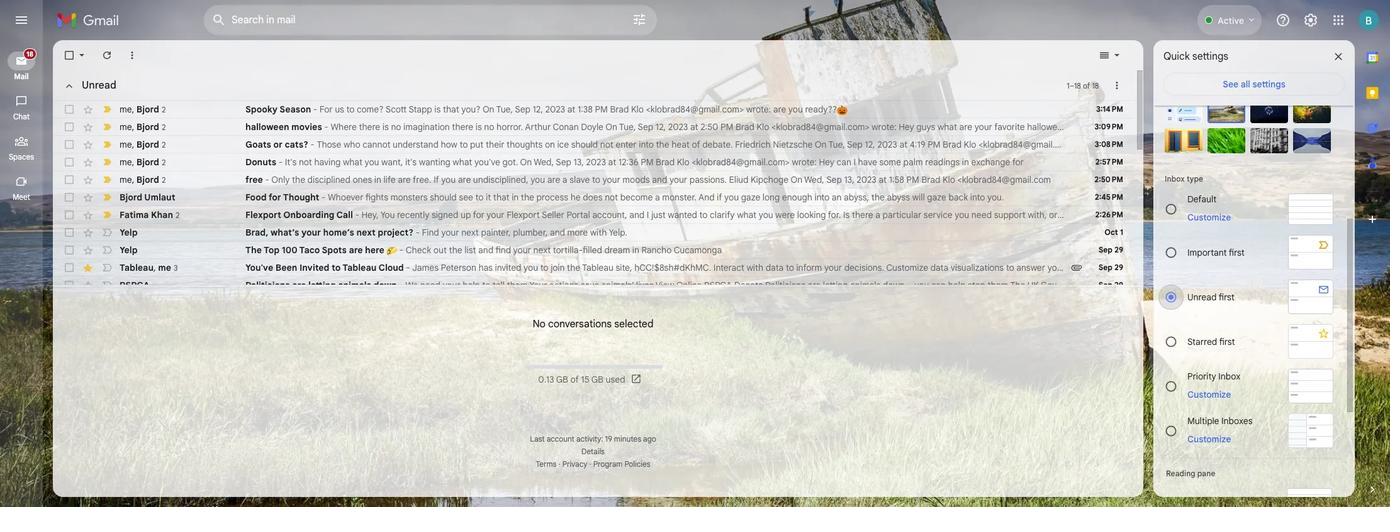 Task type: vqa. For each thing, say whether or not it's contained in the screenshot.
the topmost put
yes



Task type: locate. For each thing, give the bounding box(es) containing it.
unread first
[[1188, 292, 1235, 303]]

0 vertical spatial customize button
[[1180, 210, 1239, 225]]

actions
[[549, 280, 579, 291]]

0 vertical spatial put
[[470, 139, 484, 150]]

no up their at the left of the page
[[484, 121, 494, 133]]

me for goats or cats? - those who cannot understand how to put their thoughts on ice should not enter into the heat of debate. friedrich nietzsche on tue, sep 12, 2023 at 4:19 pm brad klo <klobrad84@gmail.com> wrote: i
[[120, 139, 132, 150]]

yelp up tableau , me 3
[[120, 245, 138, 256]]

4 ͏͏ from the left
[[778, 245, 781, 256]]

1 sep 29 from the top
[[1099, 245, 1123, 255]]

3 sep 29 from the top
[[1099, 281, 1123, 290]]

0 horizontal spatial –
[[907, 280, 912, 291]]

them right tell
[[507, 280, 528, 291]]

0 vertical spatial sep 29
[[1099, 245, 1123, 255]]

2 horizontal spatial there
[[852, 210, 873, 221]]

inboxes
[[1222, 416, 1253, 427]]

1 horizontal spatial politicians
[[765, 280, 806, 291]]

eliud
[[729, 174, 748, 186]]

me for free - only the disciplined ones in life are free. if you are undisciplined, you are a slave to your moods and your passions. eliud kipchoge on wed, sep 13, 2023 at 1:58 pm brad klo <klobrad84@gmail.com
[[120, 174, 132, 185]]

1 vertical spatial wed,
[[804, 174, 824, 186]]

0 horizontal spatial just
[[651, 210, 666, 221]]

reading pane
[[1166, 469, 1216, 479]]

1 vertical spatial 1
[[1120, 228, 1123, 237]]

have
[[858, 157, 877, 168]]

0 horizontal spatial gb
[[556, 374, 568, 386]]

customize inside row
[[886, 262, 928, 274]]

i up 2:57 pm
[[1106, 139, 1108, 150]]

2 help from the left
[[948, 280, 966, 291]]

1 horizontal spatial ·
[[589, 460, 591, 469]]

1 vertical spatial customize button
[[1180, 387, 1239, 402]]

, for goats or cats? - those who cannot understand how to put their thoughts on ice should not enter into the heat of debate. friedrich nietzsche on tue, sep 12, 2023 at 4:19 pm brad klo <klobrad84@gmail.com> wrote: i
[[132, 139, 134, 150]]

0 horizontal spatial next
[[357, 227, 376, 239]]

bjord
[[136, 104, 159, 115], [136, 121, 159, 132], [136, 139, 159, 150], [136, 156, 159, 168], [136, 174, 159, 185], [120, 192, 142, 203]]

None checkbox
[[63, 103, 76, 116], [63, 121, 76, 133], [63, 138, 76, 151], [63, 191, 76, 204], [63, 209, 76, 222], [63, 227, 76, 239], [63, 103, 76, 116], [63, 121, 76, 133], [63, 138, 76, 151], [63, 191, 76, 204], [63, 209, 76, 222], [63, 227, 76, 239]]

yelp for the top 100 taco spots are here
[[120, 245, 138, 256]]

navigation containing mail
[[0, 40, 44, 508]]

at
[[567, 104, 575, 115], [690, 121, 698, 133], [900, 139, 908, 150], [608, 157, 616, 168], [879, 174, 887, 186]]

no down scott
[[391, 121, 401, 133]]

1 horizontal spatial were
[[1060, 210, 1079, 221]]

6 row from the top
[[53, 189, 1133, 206]]

down
[[373, 280, 397, 291], [883, 280, 905, 291]]

the left uk on the bottom right of the page
[[1010, 280, 1025, 291]]

1 horizontal spatial 12,
[[656, 121, 666, 133]]

0 horizontal spatial halloween
[[245, 121, 289, 133]]

None checkbox
[[63, 49, 76, 62], [63, 156, 76, 169], [63, 174, 76, 186], [63, 244, 76, 257], [63, 262, 76, 274], [63, 279, 76, 292], [63, 49, 76, 62], [63, 156, 76, 169], [63, 174, 76, 186], [63, 244, 76, 257], [63, 262, 76, 274], [63, 279, 76, 292]]

12, up arthur
[[533, 104, 543, 115]]

0 horizontal spatial politicians
[[245, 280, 290, 291]]

29 for put
[[1115, 263, 1123, 273]]

🌮 image
[[387, 246, 397, 257]]

main menu image
[[14, 13, 29, 28]]

portal
[[567, 210, 590, 221]]

out
[[434, 245, 447, 256]]

4 me , bjord 2 from the top
[[120, 156, 166, 168]]

1 horizontal spatial is
[[434, 104, 441, 115]]

with up filled on the left of page
[[590, 227, 607, 239]]

has attachment image
[[1070, 262, 1083, 274]]

tab list
[[1355, 40, 1390, 463]]

1 vertical spatial sep 29
[[1099, 263, 1123, 273]]

1 vertical spatial should
[[430, 192, 457, 203]]

what
[[938, 121, 957, 133], [343, 157, 362, 168], [453, 157, 472, 168], [737, 210, 757, 221]]

0 horizontal spatial rspca
[[120, 280, 149, 291]]

1 customize button from the top
[[1180, 210, 1239, 225]]

brad,
[[245, 227, 268, 239]]

2 animals from the left
[[850, 280, 881, 291]]

1 horizontal spatial gb
[[591, 374, 604, 386]]

unread down policy
[[1188, 292, 1217, 303]]

navigation
[[0, 40, 44, 508]]

sep 29 for government
[[1099, 281, 1123, 290]]

1 horizontal spatial halloween
[[1027, 121, 1068, 133]]

2 gb from the left
[[591, 374, 604, 386]]

project?
[[378, 227, 413, 239]]

chat heading
[[0, 112, 43, 122]]

inform
[[796, 262, 822, 274]]

in down undisciplined,
[[512, 192, 519, 203]]

1 gaze from the left
[[741, 192, 760, 203]]

multiple
[[1188, 416, 1219, 427]]

tue, up 'enter'
[[619, 121, 636, 133]]

0 vertical spatial 13,
[[574, 157, 584, 168]]

friedrich
[[735, 139, 771, 150]]

2 horizontal spatial 18
[[1092, 81, 1099, 90]]

imagination
[[403, 121, 450, 133]]

should down doyle
[[571, 139, 598, 150]]

long
[[763, 192, 780, 203]]

down down decisions.
[[883, 280, 905, 291]]

unread tab panel
[[53, 70, 1208, 418]]

gaze
[[741, 192, 760, 203], [927, 192, 946, 203]]

row
[[53, 101, 1133, 118], [53, 118, 1133, 136], [53, 136, 1133, 154], [53, 154, 1133, 171], [53, 171, 1133, 189], [53, 189, 1133, 206], [53, 206, 1133, 224], [53, 224, 1133, 242], [53, 242, 1133, 259], [53, 259, 1208, 277], [53, 277, 1202, 295]]

0 vertical spatial yelp
[[120, 227, 138, 239]]

thoughts
[[507, 139, 543, 150]]

terms
[[536, 460, 557, 469]]

politicians
[[245, 280, 290, 291], [765, 280, 806, 291]]

on
[[483, 104, 494, 115], [606, 121, 617, 133], [815, 139, 827, 150], [520, 157, 532, 168], [791, 174, 802, 186]]

next down plumber,
[[533, 245, 551, 256]]

brad down 'readings'
[[922, 174, 941, 186]]

customize down multiple
[[1188, 434, 1231, 445]]

0 horizontal spatial can
[[837, 157, 851, 168]]

<klobrad84@gmail.com
[[958, 174, 1051, 186]]

tell
[[493, 280, 505, 291]]

1 horizontal spatial next
[[461, 227, 479, 239]]

2 horizontal spatial a
[[876, 210, 880, 221]]

its
[[1167, 280, 1176, 291]]

2 for goats
[[162, 140, 166, 149]]

1 vertical spatial that
[[493, 192, 509, 203]]

oct 1
[[1105, 228, 1123, 237]]

were right with,
[[1060, 210, 1079, 221]]

2 yelp from the top
[[120, 245, 138, 256]]

yelp down fatima
[[120, 227, 138, 239]]

slave
[[570, 174, 590, 186]]

us
[[335, 104, 344, 115]]

3 customize button from the top
[[1180, 432, 1239, 447]]

gaze up service
[[927, 192, 946, 203]]

or left the cats?
[[273, 139, 283, 150]]

life
[[384, 174, 396, 186]]

main content
[[53, 40, 1208, 508]]

0 vertical spatial 29
[[1115, 245, 1123, 255]]

1 halloween from the left
[[245, 121, 289, 133]]

Search in mail text field
[[232, 14, 597, 26]]

1 horizontal spatial settings
[[1253, 79, 1286, 90]]

for.
[[828, 210, 841, 221]]

inbox right the priority
[[1219, 371, 1241, 382]]

11 row from the top
[[53, 277, 1202, 295]]

2 flexport from the left
[[507, 210, 540, 221]]

2 horizontal spatial tue,
[[828, 139, 845, 150]]

row down the does
[[53, 206, 1133, 224]]

2 were from the left
[[1060, 210, 1079, 221]]

0.13
[[538, 374, 554, 386]]

0 horizontal spatial i
[[647, 210, 649, 221]]

passions.
[[690, 174, 727, 186]]

row up slave
[[53, 154, 1133, 171]]

<klobrad84@gmail.com> down ready??
[[772, 121, 870, 133]]

seller
[[542, 210, 564, 221]]

2 customize button from the top
[[1180, 387, 1239, 402]]

7 row from the top
[[53, 206, 1133, 224]]

james
[[412, 262, 439, 274]]

0 vertical spatial 1
[[1067, 81, 1070, 90]]

letting down decisions.
[[823, 280, 848, 291]]

an
[[832, 192, 842, 203]]

0 horizontal spatial has
[[479, 262, 493, 274]]

18 inside the 18 link
[[26, 50, 33, 59]]

wed, down on
[[534, 157, 554, 168]]

1 yelp from the top
[[120, 227, 138, 239]]

flexport
[[245, 210, 281, 221], [507, 210, 540, 221]]

0 vertical spatial i
[[1106, 139, 1108, 150]]

next down hey,
[[357, 227, 376, 239]]

29 for government
[[1115, 281, 1123, 290]]

0 horizontal spatial inbox
[[1165, 174, 1185, 184]]

0 horizontal spatial 15
[[581, 374, 589, 386]]

your up taco
[[301, 227, 321, 239]]

1 horizontal spatial gaze
[[927, 192, 946, 203]]

with up 'donate'
[[747, 262, 763, 274]]

uk
[[1027, 280, 1039, 291]]

2 for free
[[162, 175, 166, 185]]

– inside row
[[907, 280, 912, 291]]

free.
[[413, 174, 431, 186]]

with
[[590, 227, 607, 239], [747, 262, 763, 274]]

1 vertical spatial need
[[420, 280, 440, 291]]

- down disciplined
[[321, 192, 326, 203]]

were down 'enough'
[[776, 210, 795, 221]]

are right life
[[398, 174, 411, 186]]

row down - check out the list and find your next tortilla-filled dream in rancho cucamonga ͏ ͏ ͏ ͏ ͏ ͏͏ ͏ ͏ ͏ ͏ ͏͏ ͏ ͏ ͏ ͏ ͏ ͏ ͏ ͏ ͏ ͏͏ ͏ ͏ ͏ ͏ ͏͏ ͏ ͏ ͏ ͏ ͏ ͏ ͏ ͏ ͏ ͏͏ ͏ ͏ ͏ ͏ ͏͏ ͏ ͏ ͏ ͏ ͏ ͏ ͏ ͏ ͏ ͏͏ ͏ ͏ ͏ ͏ ͏͏ ͏
[[53, 259, 1208, 277]]

fatima
[[120, 209, 149, 221]]

follow link to manage storage image
[[630, 374, 643, 386]]

chat
[[13, 112, 30, 121]]

5 me , bjord 2 from the top
[[120, 174, 166, 185]]

it's
[[285, 157, 297, 168]]

row containing tableau
[[53, 259, 1208, 277]]

2 no from the left
[[484, 121, 494, 133]]

share
[[1111, 262, 1134, 274]]

0 vertical spatial 15
[[1145, 280, 1154, 291]]

1 horizontal spatial with
[[747, 262, 763, 274]]

see all settings button
[[1164, 73, 1345, 96]]

1 horizontal spatial help
[[948, 280, 966, 291]]

on
[[545, 139, 555, 150]]

0 horizontal spatial there
[[359, 121, 380, 133]]

not
[[600, 139, 613, 150], [299, 157, 312, 168], [605, 192, 618, 203]]

customize button down multiple
[[1180, 432, 1239, 447]]

on right nietzsche
[[815, 139, 827, 150]]

first for important first
[[1229, 247, 1245, 258]]

to left answer
[[1006, 262, 1014, 274]]

0 vertical spatial that
[[443, 104, 459, 115]]

0 horizontal spatial no
[[391, 121, 401, 133]]

has left invited at the left bottom of page
[[479, 262, 493, 274]]

letting down invited
[[308, 280, 336, 291]]

has down questions.
[[1093, 280, 1107, 291]]

kipchoge
[[751, 174, 789, 186]]

into left an
[[815, 192, 830, 203]]

1 horizontal spatial down
[[883, 280, 905, 291]]

inbox left type
[[1165, 174, 1185, 184]]

gaze left long
[[741, 192, 760, 203]]

just left wanted
[[651, 210, 666, 221]]

1 horizontal spatial no
[[484, 121, 494, 133]]

i down the become
[[647, 210, 649, 221]]

bjord for goats
[[136, 139, 159, 150]]

is right stapp
[[434, 104, 441, 115]]

search in mail image
[[208, 9, 230, 31]]

tue,
[[496, 104, 513, 115], [619, 121, 636, 133], [828, 139, 845, 150]]

1 horizontal spatial tableau
[[343, 262, 377, 274]]

lives
[[636, 280, 654, 291]]

wrote: up friedrich
[[746, 104, 771, 115]]

row up the does
[[53, 171, 1133, 189]]

0 vertical spatial with
[[590, 227, 607, 239]]

2 horizontal spatial 12,
[[865, 139, 875, 150]]

1 down from the left
[[373, 280, 397, 291]]

the left the abyss at the right top of page
[[872, 192, 885, 203]]

guys
[[917, 121, 935, 133]]

readings
[[925, 157, 960, 168]]

1 vertical spatial a
[[655, 192, 660, 203]]

5 row from the top
[[53, 171, 1133, 189]]

and right list
[[478, 245, 493, 256]]

1 flexport from the left
[[245, 210, 281, 221]]

0 horizontal spatial the
[[245, 245, 262, 256]]

1 vertical spatial 13,
[[844, 174, 854, 186]]

7 ͏͏ from the left
[[835, 245, 837, 256]]

only
[[271, 174, 290, 186]]

monsters
[[391, 192, 428, 203]]

back
[[949, 192, 968, 203]]

0 horizontal spatial hey
[[819, 157, 834, 168]]

inbox section options image
[[1111, 79, 1123, 92]]

2 halloween from the left
[[1027, 121, 1068, 133]]

1 vertical spatial inbox
[[1219, 371, 1241, 382]]

need down the you.
[[972, 210, 992, 221]]

2 vertical spatial 29
[[1115, 281, 1123, 290]]

customize for priority inbox
[[1188, 389, 1231, 401]]

2 rspca from the left
[[704, 280, 732, 291]]

unread inside button
[[82, 79, 116, 92]]

hcc!$8sh#dkhmc.
[[634, 262, 711, 274]]

1 them from the left
[[507, 280, 528, 291]]

1 horizontal spatial put
[[1194, 262, 1208, 274]]

your
[[530, 280, 547, 291]]

1 rspca from the left
[[120, 280, 149, 291]]

1 horizontal spatial the
[[1010, 280, 1025, 291]]

find
[[422, 227, 439, 239]]

1 just from the left
[[651, 210, 666, 221]]

bjord for halloween
[[136, 121, 159, 132]]

, for you've been invited to tableau cloud - james peterson has invited you to join the tableau site, hcc!$8sh#dkhmc. interact with data to inform your decisions. customize data visualizations to answer your questions. share discoveries to put
[[154, 262, 156, 273]]

them
[[507, 280, 528, 291], [988, 280, 1008, 291]]

0 horizontal spatial 1
[[1067, 81, 1070, 90]]

10 row from the top
[[53, 259, 1208, 277]]

help
[[463, 280, 480, 291], [948, 280, 966, 291]]

monster.
[[662, 192, 697, 203]]

0 horizontal spatial put
[[470, 139, 484, 150]]

2 row from the top
[[53, 118, 1133, 136]]

row containing bjord umlaut
[[53, 189, 1133, 206]]

of left its
[[1156, 280, 1164, 291]]

0 vertical spatial 12,
[[533, 104, 543, 115]]

0 horizontal spatial settings
[[1192, 50, 1229, 63]]

1 horizontal spatial data
[[931, 262, 949, 274]]

row containing rspca
[[53, 277, 1202, 295]]

hey,
[[362, 210, 379, 221]]

support
[[994, 210, 1026, 221]]

decisions.
[[844, 262, 884, 274]]

not left 'enter'
[[600, 139, 613, 150]]

there
[[359, 121, 380, 133], [452, 121, 473, 133], [852, 210, 873, 221]]

bjord umlaut
[[120, 192, 175, 203]]

gb right 0.13
[[556, 374, 568, 386]]

you've
[[474, 157, 500, 168]]

2 me , bjord 2 from the top
[[120, 121, 166, 132]]

a down free - only the disciplined ones in life are free. if you are undisciplined, you are a slave to your moods and your passions. eliud kipchoge on wed, sep 13, 2023 at 1:58 pm brad klo <klobrad84@gmail.com at the top of page
[[655, 192, 660, 203]]

3 29 from the top
[[1115, 281, 1123, 290]]

recently
[[397, 210, 429, 221]]

1 vertical spatial settings
[[1253, 79, 1286, 90]]

quick
[[1164, 50, 1190, 63]]

2 vertical spatial customize button
[[1180, 432, 1239, 447]]

1 horizontal spatial animals
[[850, 280, 881, 291]]

, for halloween movies - where there is no imagination there is no horror. arthur conan doyle on tue, sep 12, 2023 at 2:50 pm brad klo <klobrad84@gmail.com> wrote: hey guys what are your favorite halloween movies?
[[132, 121, 134, 132]]

1 horizontal spatial there
[[452, 121, 473, 133]]

customize for default
[[1188, 212, 1231, 223]]

2 for donuts
[[162, 158, 166, 167]]

the left heat at the top left
[[656, 139, 669, 150]]

plumber,
[[513, 227, 548, 239]]

just down the 2:45 pm
[[1098, 210, 1113, 221]]

2 vertical spatial first
[[1219, 336, 1235, 348]]

row down 1:38
[[53, 118, 1133, 136]]

12, up have
[[865, 139, 875, 150]]

12, up goats or cats? - those who cannot understand how to put their thoughts on ice should not enter into the heat of debate. friedrich nietzsche on tue, sep 12, 2023 at 4:19 pm brad klo <klobrad84@gmail.com> wrote: i
[[656, 121, 666, 133]]

1 horizontal spatial letting
[[823, 280, 848, 291]]

halloween right favorite
[[1027, 121, 1068, 133]]

he
[[571, 192, 581, 203]]

2 for halloween
[[162, 122, 166, 132]]

me , bjord 2 for goats
[[120, 139, 166, 150]]

- right 🌮 "icon"
[[400, 245, 404, 256]]

first for unread first
[[1219, 292, 1235, 303]]

row down site,
[[53, 277, 1202, 295]]

sep down the ice on the top
[[556, 157, 571, 168]]

what down who
[[343, 157, 362, 168]]

1 vertical spatial i
[[854, 157, 856, 168]]

rspca down tableau , me 3
[[120, 280, 149, 291]]

invited
[[495, 262, 521, 274]]

answer
[[1017, 262, 1045, 274]]

1 vertical spatial has
[[1093, 280, 1107, 291]]

0 vertical spatial –
[[1070, 81, 1074, 90]]

customize right decisions.
[[886, 262, 928, 274]]

those
[[317, 139, 341, 150]]

1 help from the left
[[463, 280, 480, 291]]

2 sep 29 from the top
[[1099, 263, 1123, 273]]

find
[[496, 245, 511, 256]]

9 row from the top
[[53, 242, 1133, 259]]

0 horizontal spatial them
[[507, 280, 528, 291]]

customize down default
[[1188, 212, 1231, 223]]

2 29 from the top
[[1115, 263, 1123, 273]]

2 politicians from the left
[[765, 280, 806, 291]]

2023 up slave
[[586, 157, 606, 168]]

1 animals from the left
[[338, 280, 371, 291]]

0 vertical spatial inbox
[[1165, 174, 1185, 184]]

3 me , bjord 2 from the top
[[120, 139, 166, 150]]

halloween down spooky
[[245, 121, 289, 133]]

them right stop
[[988, 280, 1008, 291]]

to down and
[[700, 210, 708, 221]]

customize button for priority inbox
[[1180, 387, 1239, 402]]

0 horizontal spatial or
[[273, 139, 283, 150]]

sep 29 up 'dropped'
[[1099, 263, 1123, 273]]

looking
[[797, 210, 826, 221]]

first for starred first
[[1219, 336, 1235, 348]]

favorite
[[994, 121, 1025, 133]]

sep down share
[[1099, 281, 1113, 290]]

on up 'enough'
[[791, 174, 802, 186]]

unread for unread first
[[1188, 292, 1217, 303]]

not up account,
[[605, 192, 618, 203]]

what right clarify at the top right of page
[[737, 210, 757, 221]]

1 vertical spatial first
[[1219, 292, 1235, 303]]

flexport up brad,
[[245, 210, 281, 221]]



Task type: describe. For each thing, give the bounding box(es) containing it.
last
[[530, 435, 545, 444]]

horror.
[[497, 121, 523, 133]]

exchange
[[971, 157, 1010, 168]]

0 horizontal spatial a
[[563, 174, 567, 186]]

free
[[245, 174, 263, 186]]

2 horizontal spatial is
[[476, 121, 482, 133]]

spooky season
[[245, 104, 311, 115]]

1 vertical spatial for
[[269, 192, 281, 203]]

4 row from the top
[[53, 154, 1133, 171]]

what down how
[[453, 157, 472, 168]]

at left 2:50
[[690, 121, 698, 133]]

brad up 'readings'
[[943, 139, 962, 150]]

some
[[879, 157, 901, 168]]

me , bjord 2 for free
[[120, 174, 166, 185]]

more image
[[126, 49, 138, 62]]

2 gaze from the left
[[927, 192, 946, 203]]

0 vertical spatial settings
[[1192, 50, 1229, 63]]

animals'
[[601, 280, 634, 291]]

policy
[[1178, 280, 1202, 291]]

2 down from the left
[[883, 280, 905, 291]]

pm right 4:19
[[928, 139, 941, 150]]

meet
[[13, 193, 30, 202]]

3:08 pm
[[1095, 140, 1123, 149]]

in right 'readings'
[[962, 157, 969, 168]]

2023 up goats or cats? - those who cannot understand how to put their thoughts on ice should not enter into the heat of debate. friedrich nietzsche on tue, sep 12, 2023 at 4:19 pm brad klo <klobrad84@gmail.com> wrote: i
[[668, 121, 688, 133]]

1 horizontal spatial into
[[815, 192, 830, 203]]

the left process
[[521, 192, 534, 203]]

1 horizontal spatial need
[[972, 210, 992, 221]]

brad right 1:38
[[610, 104, 629, 115]]

0 vertical spatial should
[[571, 139, 598, 150]]

1 vertical spatial the
[[1010, 280, 1025, 291]]

policies
[[625, 460, 650, 469]]

you
[[381, 210, 395, 221]]

at left the 12:36
[[608, 157, 616, 168]]

3 ͏͏ from the left
[[767, 245, 769, 256]]

2:57 pm
[[1096, 157, 1123, 167]]

on right got.
[[520, 157, 532, 168]]

sep up 'dropped'
[[1099, 263, 1113, 273]]

0 vertical spatial can
[[837, 157, 851, 168]]

having
[[314, 157, 341, 168]]

wrote: down nietzsche
[[792, 157, 817, 168]]

on right doyle
[[606, 121, 617, 133]]

what right guys
[[938, 121, 957, 133]]

0 vertical spatial the
[[245, 245, 262, 256]]

wrote: up 'some'
[[872, 121, 897, 133]]

2 just from the left
[[1098, 210, 1113, 221]]

movies
[[291, 121, 322, 133]]

klo down heat at the top left
[[677, 157, 690, 168]]

of right heat at the top left
[[692, 139, 700, 150]]

mail heading
[[0, 72, 43, 82]]

starred first
[[1188, 336, 1235, 348]]

where
[[331, 121, 357, 133]]

1 horizontal spatial 18
[[1074, 81, 1081, 90]]

1 horizontal spatial a
[[655, 192, 660, 203]]

donate
[[734, 280, 763, 291]]

discoveries
[[1136, 262, 1182, 274]]

the right join
[[567, 262, 580, 274]]

- left we
[[399, 280, 403, 291]]

fights
[[366, 192, 388, 203]]

, for free - only the disciplined ones in life are free. if you are undisciplined, you are a slave to your moods and your passions. eliud kipchoge on wed, sep 13, 2023 at 1:58 pm brad klo <klobrad84@gmail.com
[[132, 174, 134, 185]]

settings inside button
[[1253, 79, 1286, 90]]

program policies link
[[593, 460, 650, 469]]

15 inside row
[[1145, 280, 1154, 291]]

- left for in the top of the page
[[313, 104, 317, 115]]

on right 'you?'
[[483, 104, 494, 115]]

1 horizontal spatial 1
[[1120, 228, 1123, 237]]

1 vertical spatial 15
[[581, 374, 589, 386]]

customize button for default
[[1180, 210, 1239, 225]]

sep up goats or cats? - those who cannot understand how to put their thoughts on ice should not enter into the heat of debate. friedrich nietzsche on tue, sep 12, 2023 at 4:19 pm brad klo <klobrad84@gmail.com> wrote: i
[[638, 121, 653, 133]]

sep up 'horror.'
[[515, 104, 530, 115]]

home's
[[323, 227, 354, 239]]

0 vertical spatial hey
[[899, 121, 914, 133]]

sep up have
[[847, 139, 863, 150]]

<klobrad84@gmail.com> down favorite
[[979, 139, 1077, 150]]

at left 4:19
[[900, 139, 908, 150]]

quick settings element
[[1164, 50, 1229, 73]]

0 horizontal spatial tableau
[[120, 262, 154, 273]]

- right the cats?
[[310, 139, 315, 150]]

customize for multiple inboxes
[[1188, 434, 1231, 445]]

up
[[461, 210, 471, 221]]

been
[[276, 262, 297, 274]]

2 them from the left
[[988, 280, 1008, 291]]

1 horizontal spatial 13,
[[844, 174, 854, 186]]

0 vertical spatial for
[[1012, 157, 1024, 168]]

0.13 gb of 15 gb used
[[538, 374, 625, 386]]

settings image
[[1303, 13, 1318, 28]]

0 horizontal spatial should
[[430, 192, 457, 203]]

does
[[583, 192, 603, 203]]

1 politicians from the left
[[245, 280, 290, 291]]

1 horizontal spatial inbox
[[1219, 371, 1241, 382]]

<klobrad84@gmail.com> up 2:50
[[646, 104, 744, 115]]

important first
[[1188, 247, 1245, 258]]

- left where
[[324, 121, 328, 133]]

0 horizontal spatial 13,
[[574, 157, 584, 168]]

to left tell
[[482, 280, 491, 291]]

1 horizontal spatial has
[[1093, 280, 1107, 291]]

are down inform on the bottom of page
[[808, 280, 821, 291]]

sep up an
[[826, 174, 842, 186]]

in left life
[[374, 174, 381, 186]]

1 letting from the left
[[308, 280, 336, 291]]

2 letting from the left
[[823, 280, 848, 291]]

0 horizontal spatial 12,
[[533, 104, 543, 115]]

1 no from the left
[[391, 121, 401, 133]]

customize button for multiple inboxes
[[1180, 432, 1239, 447]]

ago
[[643, 435, 656, 444]]

<klobrad84@gmail.com> up the eliud
[[692, 157, 790, 168]]

to left inform on the bottom of page
[[786, 262, 794, 274]]

1 horizontal spatial or
[[1049, 210, 1058, 221]]

are up nietzsche
[[773, 104, 786, 115]]

0 horizontal spatial that
[[443, 104, 459, 115]]

yelp.
[[609, 227, 628, 239]]

program
[[593, 460, 623, 469]]

process
[[536, 192, 568, 203]]

to right how
[[460, 139, 468, 150]]

2 vertical spatial a
[[876, 210, 880, 221]]

cannot
[[363, 139, 390, 150]]

0 vertical spatial not
[[600, 139, 613, 150]]

klo down 'readings'
[[943, 174, 955, 186]]

filled
[[583, 245, 602, 256]]

in right dream
[[632, 245, 639, 256]]

2 vertical spatial tue,
[[828, 139, 845, 150]]

bjord for donuts
[[136, 156, 159, 168]]

4:19
[[910, 139, 925, 150]]

5 ͏͏ from the left
[[801, 245, 803, 256]]

inbox type element
[[1165, 174, 1334, 184]]

1 horizontal spatial that
[[493, 192, 509, 203]]

1 were from the left
[[776, 210, 795, 221]]

unread for unread
[[82, 79, 116, 92]]

want,
[[381, 157, 403, 168]]

minutes
[[614, 435, 641, 444]]

me , bjord 2 for halloween
[[120, 121, 166, 132]]

your up the food for thought - whoever fights monsters should see to it that in the process he does not become a monster. and if you gaze long enough into an abyss, the abyss will gaze back into you.
[[603, 174, 620, 186]]

to right us
[[346, 104, 355, 115]]

1 vertical spatial not
[[299, 157, 312, 168]]

abyss
[[887, 192, 910, 203]]

refresh image
[[101, 49, 113, 62]]

1 horizontal spatial wed,
[[804, 174, 824, 186]]

oct
[[1105, 228, 1118, 237]]

ready??
[[805, 104, 837, 115]]

your left favorite
[[975, 121, 992, 133]]

- left find
[[416, 227, 420, 239]]

2 data from the left
[[931, 262, 949, 274]]

2 horizontal spatial i
[[1106, 139, 1108, 150]]

if
[[434, 174, 439, 186]]

to up policy
[[1184, 262, 1192, 274]]

the up thought
[[292, 174, 305, 186]]

details
[[582, 447, 605, 457]]

are right guys
[[959, 121, 972, 133]]

pm right 1:38
[[595, 104, 608, 115]]

are up see in the left top of the page
[[458, 174, 471, 186]]

0 horizontal spatial need
[[420, 280, 440, 291]]

call
[[336, 210, 353, 221]]

cucamonga
[[674, 245, 722, 256]]

activity:
[[576, 435, 603, 444]]

goats
[[245, 139, 271, 150]]

1 gb from the left
[[556, 374, 568, 386]]

1 me , bjord 2 from the top
[[120, 104, 166, 115]]

you've
[[245, 262, 273, 274]]

undisciplined,
[[473, 174, 528, 186]]

1 data from the left
[[766, 262, 784, 274]]

support image
[[1276, 13, 1291, 28]]

2 horizontal spatial into
[[970, 192, 985, 203]]

your down brad, what's your home's next project? - find your next painter, plumber, and more with yelp. ͏ ͏ ͏ ͏ ͏ ͏ ͏ ͏ ͏ ͏ ͏ ͏ ͏ ͏ ͏ ͏ ͏ ͏ ͏ ͏ ͏ ͏ ͏ ͏ ͏ ͏ ͏ ͏ ͏ ͏ ͏ ͏ ͏ ͏ ͏ ͏ ͏ ͏ ͏ ͏ ͏ ͏ ͏ ͏ ͏ ͏ ͏ ͏ ͏ ͏ ͏ ͏ ͏ ͏ ͏ ͏ ͏ ͏ ͏ ͏ ͏ ͏ ͏ ͏ ͏ ͏ ͏ ͏ ͏ ͏ ͏ ͏ ͏ ͏
[[513, 245, 531, 256]]

your down signed
[[441, 227, 459, 239]]

me , bjord 2 for donuts
[[120, 156, 166, 168]]

whoever
[[328, 192, 363, 203]]

1:38
[[578, 104, 593, 115]]

brad up friedrich
[[736, 121, 755, 133]]

particular
[[883, 210, 922, 221]]

1 vertical spatial hey
[[819, 157, 834, 168]]

painter,
[[481, 227, 511, 239]]

sep 29 for put
[[1099, 263, 1123, 273]]

priority
[[1188, 371, 1216, 382]]

are down been
[[292, 280, 306, 291]]

8 ͏͏ from the left
[[846, 245, 848, 256]]

your up monster.
[[670, 174, 687, 186]]

1 horizontal spatial can
[[931, 280, 946, 291]]

movies?
[[1070, 121, 1103, 133]]

toggle split pane mode image
[[1098, 49, 1111, 62]]

1 · from the left
[[559, 460, 560, 469]]

0 horizontal spatial into
[[639, 139, 654, 150]]

debate.
[[702, 139, 733, 150]]

umlaut
[[144, 192, 175, 203]]

to right slave
[[592, 174, 600, 186]]

pm up free - only the disciplined ones in life are free. if you are undisciplined, you are a slave to your moods and your passions. eliud kipchoge on wed, sep 13, 2023 at 1:58 pm brad klo <klobrad84@gmail.com at the top of page
[[641, 157, 654, 168]]

2 vertical spatial not
[[605, 192, 618, 203]]

brad down goats or cats? - those who cannot understand how to put their thoughts on ice should not enter into the heat of debate. friedrich nietzsche on tue, sep 12, 2023 at 4:19 pm brad klo <klobrad84@gmail.com> wrote: i
[[656, 157, 675, 168]]

wrote: down movies?
[[1079, 139, 1104, 150]]

at left 1:58
[[879, 174, 887, 186]]

2:45 pm
[[1095, 193, 1123, 202]]

2 vertical spatial i
[[647, 210, 649, 221]]

yelp for brad, what's your home's next project?
[[120, 227, 138, 239]]

row containing fatima khan
[[53, 206, 1133, 224]]

Search in mail search field
[[204, 5, 657, 35]]

pm right 2:50
[[721, 121, 733, 133]]

0 horizontal spatial is
[[382, 121, 389, 133]]

of right 0.13
[[571, 374, 579, 386]]

peterson
[[441, 262, 476, 274]]

arthur
[[525, 121, 551, 133]]

ones
[[353, 174, 372, 186]]

donuts - it's not having what you want, it's wanting what you've got. on wed, sep 13, 2023 at 12:36 pm brad klo <klobrad84@gmail.com> wrote: hey can i have some palm readings in exchange for
[[245, 157, 1024, 168]]

account
[[547, 435, 575, 444]]

your up painter,
[[487, 210, 504, 221]]

meet heading
[[0, 193, 43, 203]]

visualizations
[[951, 262, 1004, 274]]

to left join
[[540, 262, 549, 274]]

at left 1:38
[[567, 104, 575, 115]]

list
[[465, 245, 476, 256]]

1 vertical spatial 12,
[[656, 121, 666, 133]]

2023 up 'some'
[[877, 139, 897, 150]]

main content containing unread
[[53, 40, 1208, 508]]

donuts
[[245, 157, 276, 168]]

government
[[1041, 280, 1090, 291]]

- right call
[[355, 210, 359, 221]]

1 29 from the top
[[1115, 245, 1123, 255]]

2 vertical spatial 12,
[[865, 139, 875, 150]]

advanced search options image
[[627, 7, 652, 32]]

1 ͏͏ from the left
[[733, 245, 735, 256]]

pm right 1:58
[[907, 174, 919, 186]]

become
[[620, 192, 653, 203]]

1 horizontal spatial –
[[1070, 81, 1074, 90]]

disciplined
[[307, 174, 351, 186]]

used
[[606, 374, 625, 386]]

2 inside fatima khan 2
[[176, 211, 180, 220]]

2023 down have
[[857, 174, 877, 186]]

your up government on the right of page
[[1048, 262, 1065, 274]]

- right cloud
[[406, 262, 410, 274]]

1 row from the top
[[53, 101, 1133, 118]]

with,
[[1028, 210, 1047, 221]]

it
[[486, 192, 491, 203]]

stapp
[[409, 104, 432, 115]]

the left list
[[449, 245, 462, 256]]

me for donuts - it's not having what you want, it's wanting what you've got. on wed, sep 13, 2023 at 12:36 pm brad klo <klobrad84@gmail.com> wrote: hey can i have some palm readings in exchange for
[[120, 156, 132, 168]]

, for donuts - it's not having what you want, it's wanting what you've got. on wed, sep 13, 2023 at 12:36 pm brad klo <klobrad84@gmail.com> wrote: hey can i have some palm readings in exchange for
[[132, 156, 134, 168]]

2 · from the left
[[589, 460, 591, 469]]

are left here
[[349, 245, 363, 256]]

to left it
[[475, 192, 484, 203]]

save
[[581, 280, 599, 291]]

1 vertical spatial tue,
[[619, 121, 636, 133]]

gmail image
[[57, 8, 125, 33]]

0 horizontal spatial wed,
[[534, 157, 554, 168]]

2 vertical spatial for
[[473, 210, 484, 221]]

2 ͏͏ from the left
[[744, 245, 747, 256]]

thought
[[283, 192, 319, 203]]

2023 up conan
[[545, 104, 565, 115]]

clarify
[[710, 210, 735, 221]]

1 horizontal spatial i
[[854, 157, 856, 168]]

and right moods
[[652, 174, 667, 186]]

and down the become
[[629, 210, 645, 221]]

rancho
[[642, 245, 672, 256]]

account,
[[592, 210, 627, 221]]

reading pane element
[[1166, 469, 1332, 479]]

and down seller on the left of the page
[[550, 227, 565, 239]]

2 horizontal spatial next
[[533, 245, 551, 256]]

spaces heading
[[0, 152, 43, 162]]

politicians are letting animals down - we need your help to tell them your actions save animals' lives view online rspca donate politicians are letting animals down – you can help stop them the uk government has dropped 15 of its policy
[[245, 280, 1202, 291]]

me for halloween movies - where there is no imagination there is no horror. arthur conan doyle on tue, sep 12, 2023 at 2:50 pm brad klo <klobrad84@gmail.com> wrote: hey guys what are your favorite halloween movies?
[[120, 121, 132, 132]]

- left the it's
[[279, 157, 283, 168]]

0 vertical spatial has
[[479, 262, 493, 274]]

are up process
[[547, 174, 560, 186]]

sep down oct
[[1099, 245, 1113, 255]]

your down peterson
[[443, 280, 460, 291]]

2 horizontal spatial tableau
[[582, 262, 614, 274]]

🎃 image
[[837, 105, 848, 116]]

bjord for free
[[136, 174, 159, 185]]

and
[[699, 192, 715, 203]]

if
[[717, 192, 722, 203]]

3:09 pm
[[1095, 122, 1123, 132]]

- right free
[[265, 174, 269, 186]]

of left inbox section options "icon"
[[1083, 81, 1090, 90]]

0 vertical spatial or
[[273, 139, 283, 150]]

your right inform on the bottom of page
[[824, 262, 842, 274]]

3 row from the top
[[53, 136, 1133, 154]]

8 row from the top
[[53, 224, 1133, 242]]

6 ͏͏ from the left
[[812, 245, 814, 256]]

0 vertical spatial tue,
[[496, 104, 513, 115]]

to down spots
[[332, 262, 341, 274]]

is
[[843, 210, 850, 221]]

fatima khan 2
[[120, 209, 180, 221]]



